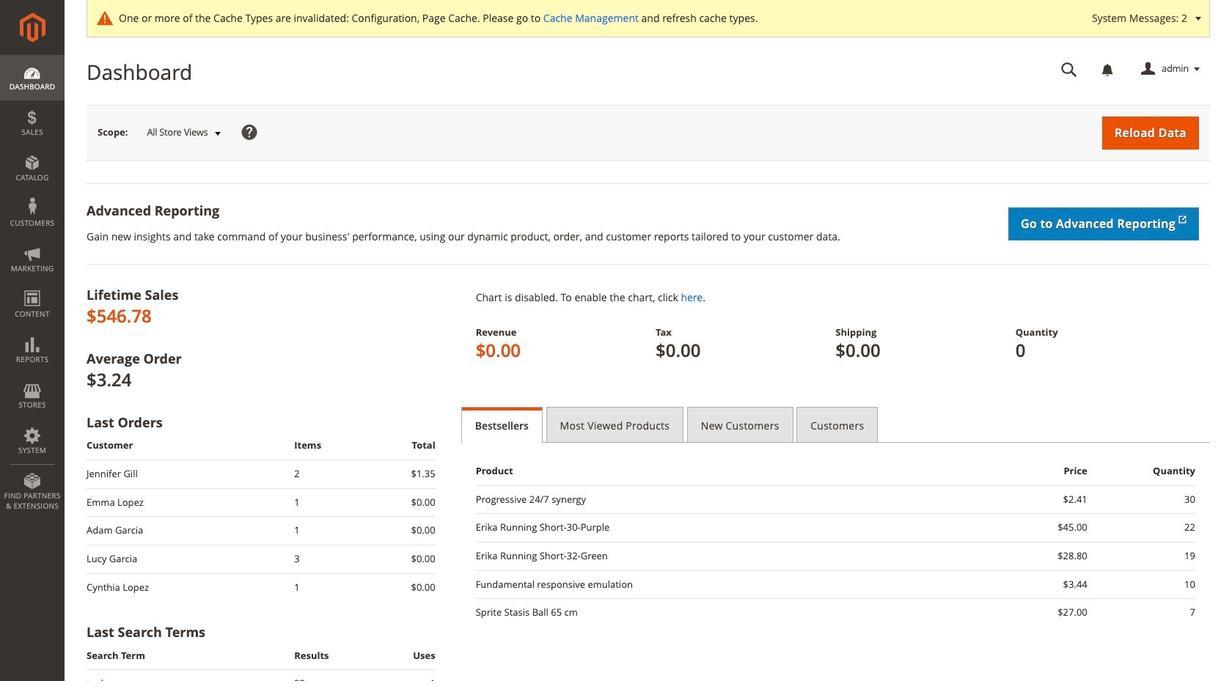 Task type: locate. For each thing, give the bounding box(es) containing it.
menu bar
[[0, 55, 65, 519]]

magento admin panel image
[[19, 12, 45, 43]]

tab list
[[461, 407, 1211, 443]]

None text field
[[1051, 56, 1088, 82]]



